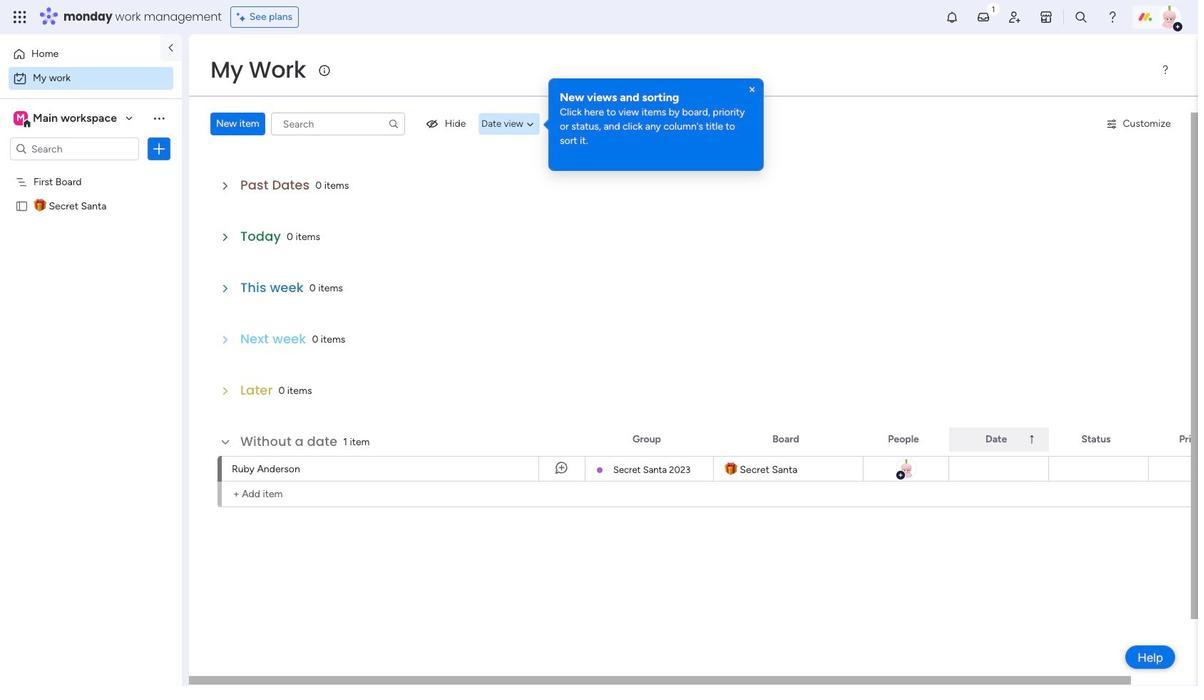 Task type: describe. For each thing, give the bounding box(es) containing it.
workspace options image
[[152, 111, 166, 125]]

select product image
[[13, 10, 27, 24]]

2 vertical spatial option
[[0, 169, 182, 172]]

1 vertical spatial ruby anderson image
[[895, 459, 917, 480]]

public board image
[[15, 199, 29, 213]]

see plans image
[[237, 9, 249, 25]]

1 vertical spatial option
[[9, 67, 173, 90]]

search everything image
[[1074, 10, 1088, 24]]

0 vertical spatial ruby anderson image
[[1158, 6, 1181, 29]]

help image
[[1106, 10, 1120, 24]]

Filter dashboard by text search field
[[271, 113, 405, 136]]

menu image
[[1160, 64, 1171, 76]]

invite members image
[[1008, 10, 1022, 24]]

monday marketplace image
[[1039, 10, 1053, 24]]

notifications image
[[945, 10, 959, 24]]



Task type: locate. For each thing, give the bounding box(es) containing it.
Search in workspace field
[[30, 141, 119, 157]]

column header
[[949, 428, 1049, 452]]

list box
[[0, 167, 182, 410]]

0 vertical spatial option
[[9, 43, 152, 66]]

search image
[[388, 118, 399, 130]]

0 horizontal spatial ruby anderson image
[[895, 459, 917, 480]]

sort image
[[1026, 434, 1038, 446]]

1 horizontal spatial ruby anderson image
[[1158, 6, 1181, 29]]

workspace image
[[14, 111, 28, 126]]

workspace selection element
[[14, 110, 119, 128]]

options image
[[152, 142, 166, 156]]

None search field
[[271, 113, 405, 136]]

ruby anderson image
[[1158, 6, 1181, 29], [895, 459, 917, 480]]

update feed image
[[976, 10, 991, 24]]

1 image
[[987, 1, 1000, 17]]

option
[[9, 43, 152, 66], [9, 67, 173, 90], [0, 169, 182, 172]]



Task type: vqa. For each thing, say whether or not it's contained in the screenshot.
Option
yes



